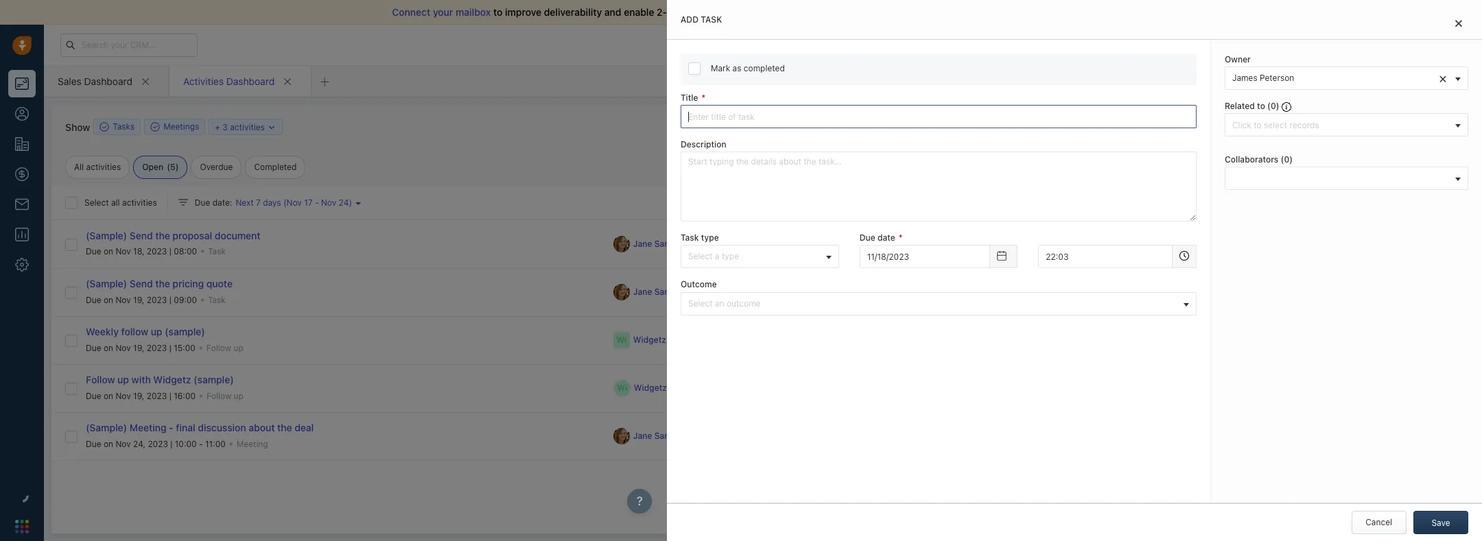 Task type: locate. For each thing, give the bounding box(es) containing it.
james peterson
[[1232, 73, 1294, 83]]

0 right "collaborators"
[[1284, 155, 1289, 165]]

1 vertical spatial jane sampleton (sample) link
[[633, 286, 735, 298]]

2 sampleton from the top
[[654, 287, 697, 297]]

1 dashboard from the left
[[84, 75, 132, 87]]

task up select a type
[[681, 233, 699, 243]]

select for select an outcome
[[688, 298, 713, 308]]

(sample) send the pricing quote
[[86, 278, 233, 290]]

connect left your
[[392, 6, 430, 18]]

send for pricing
[[130, 278, 153, 290]]

final
[[176, 422, 195, 434]]

james
[[1232, 73, 1257, 83]]

nov
[[286, 198, 302, 208], [321, 198, 336, 208], [1074, 244, 1092, 256], [116, 246, 131, 257], [116, 295, 131, 305], [116, 343, 131, 353], [116, 391, 131, 401], [116, 439, 131, 449]]

0 vertical spatial the
[[155, 230, 170, 242]]

due for (sample) send the proposal document
[[86, 246, 101, 257]]

activities for all
[[122, 198, 157, 208]]

2 mark complete button from the top
[[911, 281, 996, 304]]

0 horizontal spatial meeting
[[130, 422, 166, 434]]

2 vertical spatial jane
[[633, 431, 652, 441]]

mark complete button down -- text field
[[911, 281, 996, 304]]

jane for (sample) send the pricing quote
[[633, 287, 652, 297]]

widgetz.io (sample) for weekly follow up (sample)
[[633, 335, 713, 345]]

1 horizontal spatial 0
[[1284, 155, 1289, 165]]

task inside button
[[839, 121, 855, 132]]

| left 15:00
[[169, 343, 171, 353]]

follow left "with" at the left bottom
[[86, 374, 115, 386]]

Search your CRM... text field
[[60, 33, 198, 57]]

(sample) send the proposal document
[[86, 230, 260, 242]]

connect
[[392, 6, 430, 18], [1058, 174, 1092, 184]]

2023 right 24,
[[148, 439, 168, 449]]

+1
[[745, 239, 754, 249], [745, 287, 754, 297]]

2 vertical spatial select
[[688, 298, 713, 308]]

2 jane sampleton (sample) from the top
[[633, 287, 734, 297]]

19, for up
[[133, 391, 144, 401]]

mark right date
[[932, 239, 951, 249]]

1 horizontal spatial to
[[1257, 101, 1265, 111]]

(sample) up the due on nov 19, 2023 | 09:00
[[86, 278, 127, 290]]

1 vertical spatial jane sampleton (sample)
[[633, 287, 734, 297]]

jane sampleton (sample)
[[633, 239, 734, 249], [633, 287, 734, 297], [633, 431, 734, 441]]

due for (sample) meeting - final discussion about the deal
[[86, 439, 101, 449]]

19, down follow
[[133, 343, 144, 353]]

0 vertical spatial jane sampleton (sample)
[[633, 239, 734, 249]]

the for pricing
[[155, 278, 170, 290]]

send for proposal
[[130, 230, 153, 242]]

1 on from the top
[[104, 246, 113, 257]]

2 vertical spatial task
[[208, 295, 226, 305]]

2 19, from the top
[[133, 343, 144, 353]]

2 vertical spatial follow
[[207, 391, 231, 401]]

calendar up teams
[[1180, 174, 1214, 184]]

0 vertical spatial 17
[[304, 198, 313, 208]]

explore plans link
[[1215, 36, 1284, 53]]

0 vertical spatial connect
[[392, 6, 430, 18]]

the left pricing
[[155, 278, 170, 290]]

1 complete from the top
[[953, 239, 990, 249]]

sales
[[58, 75, 81, 87]]

related to ( 0 )
[[1225, 101, 1282, 111]]

follow for follow up with widgetz (sample)
[[207, 391, 231, 401]]

type up select a type
[[701, 233, 719, 243]]

on for (sample) meeting - final discussion about the deal
[[104, 439, 113, 449]]

5 on from the top
[[104, 439, 113, 449]]

2 vertical spatial activities
[[122, 198, 157, 208]]

0 vertical spatial add task
[[681, 14, 722, 25]]

the left deal
[[277, 422, 292, 434]]

activities
[[183, 75, 224, 87]]

add for add task button on the top right
[[821, 121, 837, 132]]

0 vertical spatial activities
[[230, 122, 265, 132]]

way
[[667, 6, 685, 18]]

| for final
[[170, 439, 173, 449]]

2 horizontal spatial add
[[913, 121, 928, 132]]

2023 for proposal
[[147, 246, 167, 257]]

0 vertical spatial 0
[[1271, 101, 1276, 111]]

calendar right my
[[1078, 140, 1117, 152]]

)
[[1276, 101, 1279, 111], [1289, 155, 1293, 165], [175, 162, 179, 172], [349, 198, 352, 208]]

+ 3 activities link
[[215, 120, 277, 133]]

0 horizontal spatial 0
[[1271, 101, 1276, 111]]

activities inside button
[[230, 122, 265, 132]]

2 dashboard from the left
[[226, 75, 275, 87]]

widgetz.io (sample)
[[633, 335, 713, 345], [634, 383, 714, 393]]

complete down -- text field
[[953, 287, 990, 297]]

1 19, from the top
[[133, 295, 144, 305]]

add
[[681, 14, 698, 25], [821, 121, 837, 132], [913, 121, 928, 132]]

( right configure
[[1267, 101, 1271, 111]]

4 on from the top
[[104, 391, 113, 401]]

meeting down about
[[237, 439, 268, 449]]

0 vertical spatial follow
[[206, 343, 231, 353]]

(sample) down all
[[86, 230, 127, 242]]

1 jane sampleton (sample) from the top
[[633, 239, 734, 249]]

2 horizontal spatial activities
[[230, 122, 265, 132]]

2023 for widgetz
[[147, 391, 167, 401]]

0 vertical spatial follow up
[[206, 343, 243, 353]]

+1 up outcome
[[745, 287, 754, 297]]

0 horizontal spatial task
[[701, 14, 722, 25]]

dashboard
[[84, 75, 132, 87], [226, 75, 275, 87]]

a
[[715, 251, 719, 262]]

1 vertical spatial type
[[722, 251, 739, 262]]

0 horizontal spatial +
[[215, 122, 220, 132]]

widgetz.io (sample) link for follow up with widgetz (sample)
[[634, 382, 714, 394]]

0 vertical spatial send
[[130, 230, 153, 242]]

(
[[1267, 101, 1271, 111], [1281, 155, 1284, 165], [167, 162, 170, 172], [283, 198, 286, 208]]

0 vertical spatial complete
[[953, 239, 990, 249]]

0 horizontal spatial type
[[701, 233, 719, 243]]

0 vertical spatial meeting
[[130, 422, 166, 434]]

2 vertical spatial jane sampleton (sample)
[[633, 431, 734, 441]]

complete for (sample) send the pricing quote
[[953, 287, 990, 297]]

None text field
[[1038, 245, 1173, 269]]

09:00
[[174, 295, 197, 305]]

tasks
[[113, 122, 135, 132]]

0 horizontal spatial dashboard
[[84, 75, 132, 87]]

1 horizontal spatial +
[[1172, 174, 1177, 184]]

select for select all activities
[[84, 198, 109, 208]]

mark complete button down start typing the details about the task… text field
[[911, 232, 996, 256]]

up right follow
[[151, 326, 162, 338]]

2 vertical spatial sampleton
[[654, 431, 697, 441]]

next
[[236, 198, 254, 208]]

completed
[[744, 63, 785, 73]]

follow
[[206, 343, 231, 353], [86, 374, 115, 386], [207, 391, 231, 401]]

1 horizontal spatial calendar
[[1180, 174, 1214, 184]]

10:00
[[175, 439, 197, 449]]

my
[[1062, 140, 1075, 152]]

2 +1 from the top
[[745, 287, 754, 297]]

1 horizontal spatial activities
[[122, 198, 157, 208]]

0 horizontal spatial add
[[681, 14, 698, 25]]

mark complete down -- text field
[[932, 287, 990, 297]]

type right a
[[722, 251, 739, 262]]

dashboard up '+ 3 activities' link
[[226, 75, 275, 87]]

task inside × tab panel
[[701, 14, 722, 25]]

due inside × tab panel
[[859, 233, 875, 243]]

jane for (sample) send the proposal document
[[633, 239, 652, 249]]

all
[[111, 198, 120, 208]]

add inside × tab panel
[[681, 14, 698, 25]]

0 vertical spatial to
[[493, 6, 502, 18]]

on down weekly
[[104, 343, 113, 353]]

0 vertical spatial type
[[701, 233, 719, 243]]

on for follow up with widgetz (sample)
[[104, 391, 113, 401]]

task
[[681, 233, 699, 243], [208, 246, 226, 257], [208, 295, 226, 305]]

2023 down follow up with widgetz (sample)
[[147, 391, 167, 401]]

to right mailbox
[[493, 6, 502, 18]]

follow up with widgetz (sample)
[[86, 374, 234, 386]]

1 vertical spatial -
[[169, 422, 173, 434]]

1 vertical spatial select
[[688, 251, 713, 262]]

× dialog
[[667, 0, 1482, 541]]

jane sampleton (sample) for (sample) send the proposal document
[[633, 239, 734, 249]]

on for (sample) send the pricing quote
[[104, 295, 113, 305]]

19, down "with" at the left bottom
[[133, 391, 144, 401]]

| for pricing
[[169, 295, 171, 305]]

0 vertical spatial widgetz.io (sample) link
[[633, 334, 714, 346]]

widgets
[[1269, 107, 1300, 117]]

0 horizontal spatial add task
[[681, 14, 722, 25]]

follow up for weekly follow up (sample)
[[206, 343, 243, 353]]

add task
[[681, 14, 722, 25], [821, 121, 855, 132]]

1 +1 from the top
[[745, 239, 754, 249]]

| left 16:00
[[169, 391, 171, 401]]

1 horizontal spatial connect
[[1058, 174, 1092, 184]]

0 vertical spatial jane
[[633, 239, 652, 249]]

1 sampleton from the top
[[654, 239, 697, 249]]

on up weekly
[[104, 295, 113, 305]]

an
[[715, 298, 724, 308]]

1 vertical spatial 19,
[[133, 343, 144, 353]]

2 jane from the top
[[633, 287, 652, 297]]

1 horizontal spatial meeting
[[237, 439, 268, 449]]

down image
[[267, 122, 277, 132]]

0 vertical spatial mark
[[711, 63, 730, 73]]

on down follow up with widgetz (sample)
[[104, 391, 113, 401]]

select inside select an outcome button
[[688, 298, 713, 308]]

due for follow up with widgetz (sample)
[[86, 391, 101, 401]]

1 vertical spatial task
[[208, 246, 226, 257]]

due for weekly follow up (sample)
[[86, 343, 101, 353]]

activities
[[230, 122, 265, 132], [86, 162, 121, 172], [122, 198, 157, 208]]

2 vertical spatial mark
[[932, 287, 951, 297]]

3 jane from the top
[[633, 431, 652, 441]]

mark down -- text field
[[932, 287, 951, 297]]

2023 down 'weekly follow up (sample)' at the bottom left
[[147, 343, 167, 353]]

document
[[215, 230, 260, 242]]

jane
[[633, 239, 652, 249], [633, 287, 652, 297], [633, 431, 652, 441]]

what's new image
[[1383, 41, 1392, 50]]

task
[[701, 14, 722, 25], [839, 121, 855, 132]]

of
[[711, 6, 720, 18]]

2 vertical spatial (sample)
[[86, 422, 127, 434]]

1 mark complete from the top
[[932, 239, 990, 249]]

task down quote
[[208, 295, 226, 305]]

1 jane from the top
[[633, 239, 652, 249]]

mark complete button
[[911, 232, 996, 256], [911, 281, 996, 304]]

1 vertical spatial widgetz.io (sample)
[[634, 383, 714, 393]]

0 horizontal spatial to
[[493, 6, 502, 18]]

description
[[681, 139, 726, 150]]

( right "collaborators"
[[1281, 155, 1284, 165]]

the for proposal
[[155, 230, 170, 242]]

1 mark complete button from the top
[[911, 232, 996, 256]]

3 19, from the top
[[133, 391, 144, 401]]

1 vertical spatial meeting
[[237, 439, 268, 449]]

1 vertical spatial (sample)
[[86, 278, 127, 290]]

1 vertical spatial +
[[1172, 174, 1177, 184]]

1 horizontal spatial dashboard
[[226, 75, 275, 87]]

mark inside × tab panel
[[711, 63, 730, 73]]

mark complete for quote
[[932, 287, 990, 297]]

(sample) down due on nov 19, 2023 | 16:00
[[86, 422, 127, 434]]

0 vertical spatial widgetz.io (sample)
[[633, 335, 713, 345]]

1 vertical spatial mark complete button
[[911, 281, 996, 304]]

due on nov 18, 2023 | 08:00
[[86, 246, 197, 257]]

widgetz.io (sample) for follow up with widgetz (sample)
[[634, 383, 714, 393]]

conversations.
[[750, 6, 816, 18]]

follow right 15:00
[[206, 343, 231, 353]]

task down document
[[208, 246, 226, 257]]

(sample) for (sample) send the proposal document
[[86, 230, 127, 242]]

0 vertical spatial task
[[681, 233, 699, 243]]

meeting
[[130, 422, 166, 434], [237, 439, 268, 449]]

1 vertical spatial add task
[[821, 121, 855, 132]]

0 vertical spatial task
[[701, 14, 722, 25]]

08:00
[[174, 246, 197, 257]]

to right related
[[1257, 101, 1265, 111]]

0 horizontal spatial connect
[[392, 6, 430, 18]]

up left "with" at the left bottom
[[117, 374, 129, 386]]

0 vertical spatial sampleton
[[654, 239, 697, 249]]

0 vertical spatial jane sampleton (sample) link
[[633, 238, 735, 250]]

task inside × tab panel
[[681, 233, 699, 243]]

on left 24,
[[104, 439, 113, 449]]

select left all
[[84, 198, 109, 208]]

2023 for pricing
[[147, 295, 167, 305]]

select a type button
[[681, 245, 839, 269]]

jane sampleton (sample) link
[[633, 238, 735, 250], [633, 286, 735, 298], [633, 430, 735, 442]]

connect left video
[[1058, 174, 1092, 184]]

0 vertical spatial select
[[84, 198, 109, 208]]

1 send from the top
[[130, 230, 153, 242]]

0 vertical spatial widgetz.io
[[633, 335, 676, 345]]

3 (sample) from the top
[[86, 422, 127, 434]]

dashboard for activities dashboard
[[226, 75, 275, 87]]

2 vertical spatial 19,
[[133, 391, 144, 401]]

0 horizontal spatial 17
[[304, 198, 313, 208]]

1 vertical spatial to
[[1257, 101, 1265, 111]]

11:00
[[205, 439, 226, 449]]

0 vertical spatial mark complete
[[932, 239, 990, 249]]

the
[[155, 230, 170, 242], [155, 278, 170, 290], [277, 422, 292, 434]]

0 vertical spatial +1
[[745, 239, 754, 249]]

on
[[104, 246, 113, 257], [104, 295, 113, 305], [104, 343, 113, 353], [104, 391, 113, 401], [104, 439, 113, 449]]

send
[[130, 230, 153, 242], [130, 278, 153, 290]]

1 vertical spatial activities
[[86, 162, 121, 172]]

1 vertical spatial follow up
[[207, 391, 244, 401]]

2023 right 18,
[[147, 246, 167, 257]]

2 (sample) from the top
[[86, 278, 127, 290]]

collaborators
[[1225, 155, 1278, 165]]

select left a
[[688, 251, 713, 262]]

1 horizontal spatial type
[[722, 251, 739, 262]]

2 vertical spatial -
[[199, 439, 203, 449]]

mark for document
[[932, 239, 951, 249]]

on for (sample) send the proposal document
[[104, 246, 113, 257]]

connect your mailbox to improve deliverability and enable 2-way sync of email conversations.
[[392, 6, 816, 18]]

the up due on nov 18, 2023 | 08:00
[[155, 230, 170, 242]]

0 horizontal spatial calendar
[[1078, 140, 1117, 152]]

weekly follow up (sample)
[[86, 326, 205, 338]]

send up due on nov 18, 2023 | 08:00
[[130, 230, 153, 242]]

select inside select a type button
[[688, 251, 713, 262]]

save button
[[1413, 511, 1468, 534]]

due on nov 24, 2023 | 10:00 - 11:00
[[86, 439, 226, 449]]

0 right configure
[[1271, 101, 1276, 111]]

mark left as
[[711, 63, 730, 73]]

connect for connect your mailbox to improve deliverability and enable 2-way sync of email conversations.
[[392, 6, 430, 18]]

19,
[[133, 295, 144, 305], [133, 343, 144, 353], [133, 391, 144, 401]]

- left final at the left of the page
[[169, 422, 173, 434]]

2 send from the top
[[130, 278, 153, 290]]

mark complete button for (sample) send the proposal document
[[911, 232, 996, 256]]

- left '11:00'
[[199, 439, 203, 449]]

+ up microsoft teams
[[1172, 174, 1177, 184]]

mark complete down start typing the details about the task… text field
[[932, 239, 990, 249]]

1 vertical spatial complete
[[953, 287, 990, 297]]

1 horizontal spatial task
[[839, 121, 855, 132]]

Start typing the details about the task… text field
[[681, 152, 1197, 222]]

0 vertical spatial (sample)
[[86, 230, 127, 242]]

1 (sample) from the top
[[86, 230, 127, 242]]

1 vertical spatial connect
[[1058, 174, 1092, 184]]

0
[[1271, 101, 1276, 111], [1284, 155, 1289, 165]]

date
[[877, 233, 895, 243]]

2 jane sampleton (sample) link from the top
[[633, 286, 735, 298]]

1 vertical spatial 17
[[1062, 244, 1072, 256]]

0 horizontal spatial -
[[169, 422, 173, 434]]

2 on from the top
[[104, 295, 113, 305]]

+1 right task type
[[745, 239, 754, 249]]

send email image
[[1346, 39, 1356, 51]]

- left 24
[[315, 198, 319, 208]]

meeting up due on nov 24, 2023 | 10:00 - 11:00
[[130, 422, 166, 434]]

0 vertical spatial -
[[315, 198, 319, 208]]

1 horizontal spatial add task
[[821, 121, 855, 132]]

+ inside button
[[215, 122, 220, 132]]

1 vertical spatial widgetz.io (sample) link
[[634, 382, 714, 394]]

microsoft teams button
[[1116, 191, 1209, 207]]

on left 18,
[[104, 246, 113, 257]]

configure widgets button
[[1208, 104, 1307, 121]]

due date
[[859, 233, 895, 243]]

complete down start typing the details about the task… text field
[[953, 239, 990, 249]]

2023 down the (sample) send the pricing quote link
[[147, 295, 167, 305]]

1 jane sampleton (sample) link from the top
[[633, 238, 735, 250]]

0 vertical spatial +
[[215, 122, 220, 132]]

+ left 3
[[215, 122, 220, 132]]

pricing
[[173, 278, 204, 290]]

2 mark complete from the top
[[932, 287, 990, 297]]

dashboard right the sales
[[84, 75, 132, 87]]

| left 08:00
[[169, 246, 171, 257]]

1 vertical spatial mark complete
[[932, 287, 990, 297]]

follow up discussion
[[207, 391, 231, 401]]

all activities
[[74, 162, 121, 172]]

-
[[315, 198, 319, 208], [169, 422, 173, 434], [199, 439, 203, 449]]

cancel
[[1366, 517, 1392, 528]]

follow up up discussion
[[207, 391, 244, 401]]

follow up right 15:00
[[206, 343, 243, 353]]

activities dashboard
[[183, 75, 275, 87]]

1 vertical spatial widgetz.io
[[634, 383, 677, 393]]

3 on from the top
[[104, 343, 113, 353]]

19, down (sample) send the pricing quote
[[133, 295, 144, 305]]

(sample) for (sample) send the pricing quote
[[86, 278, 127, 290]]

2 vertical spatial the
[[277, 422, 292, 434]]

owner
[[1225, 54, 1251, 64]]

+ 3 activities button
[[209, 119, 283, 135]]

| left 09:00
[[169, 295, 171, 305]]

1 vertical spatial jane
[[633, 287, 652, 297]]

0 horizontal spatial activities
[[86, 162, 121, 172]]

sampleton for (sample) send the proposal document
[[654, 239, 697, 249]]

1 vertical spatial sampleton
[[654, 287, 697, 297]]

| left 10:00
[[170, 439, 173, 449]]

2 complete from the top
[[953, 287, 990, 297]]

mark
[[711, 63, 730, 73], [932, 239, 951, 249], [932, 287, 951, 297]]

select down outcome
[[688, 298, 713, 308]]

freshworks switcher image
[[15, 520, 29, 534]]

2 vertical spatial jane sampleton (sample) link
[[633, 430, 735, 442]]

quote
[[206, 278, 233, 290]]

send up the due on nov 19, 2023 | 09:00
[[130, 278, 153, 290]]

follow up with widgetz (sample) link
[[86, 374, 234, 386]]

mark for quote
[[932, 287, 951, 297]]



Task type: describe. For each thing, give the bounding box(es) containing it.
meetings
[[163, 122, 199, 132]]

1 vertical spatial calendar
[[1180, 174, 1214, 184]]

due on nov 19, 2023 | 09:00
[[86, 295, 197, 305]]

plans
[[1255, 39, 1276, 49]]

teams
[[1176, 194, 1201, 204]]

1 horizontal spatial 17
[[1062, 244, 1072, 256]]

proposal
[[173, 230, 212, 242]]

× tab panel
[[667, 0, 1482, 541]]

+1 for quote
[[745, 287, 754, 297]]

24,
[[133, 439, 145, 449]]

17 nov
[[1062, 244, 1092, 256]]

select for select a type
[[688, 251, 713, 262]]

to inside × tab panel
[[1257, 101, 1265, 111]]

3 sampleton from the top
[[654, 431, 697, 441]]

discussion
[[198, 422, 246, 434]]

due on nov 19, 2023 | 15:00
[[86, 343, 195, 353]]

your
[[433, 6, 453, 18]]

widgetz.io for follow up with widgetz (sample)
[[634, 383, 677, 393]]

18,
[[133, 246, 144, 257]]

due for (sample) send the pricing quote
[[86, 295, 101, 305]]

improve
[[505, 6, 541, 18]]

my calendar
[[1062, 140, 1117, 152]]

next 7 days ( nov 17 - nov 24 )
[[236, 198, 352, 208]]

select an outcome
[[688, 298, 761, 308]]

(sample) for (sample) meeting - final discussion about the deal
[[86, 422, 127, 434]]

weekly
[[86, 326, 119, 338]]

×
[[1439, 70, 1447, 86]]

2023 for (sample)
[[147, 343, 167, 353]]

weekly follow up (sample) link
[[86, 326, 205, 338]]

2023 for final
[[148, 439, 168, 449]]

follow for weekly follow up (sample)
[[206, 343, 231, 353]]

collaborators ( 0 )
[[1225, 155, 1293, 165]]

deal
[[295, 422, 314, 434]]

up right 15:00
[[234, 343, 243, 353]]

mailbox
[[456, 6, 491, 18]]

19, for send
[[133, 295, 144, 305]]

task for document
[[208, 246, 226, 257]]

widgetz.io (sample) link for weekly follow up (sample)
[[633, 334, 714, 346]]

Title text field
[[681, 105, 1197, 128]]

sampleton for (sample) send the pricing quote
[[654, 287, 697, 297]]

add for add meeting button
[[913, 121, 928, 132]]

(sample) send the proposal document link
[[86, 230, 260, 242]]

add task inside × tab panel
[[681, 14, 722, 25]]

select an outcome button
[[681, 292, 1197, 315]]

conferencing
[[1118, 174, 1170, 184]]

as
[[732, 63, 741, 73]]

microsoft
[[1137, 194, 1174, 204]]

select all activities
[[84, 198, 157, 208]]

jane sampleton (sample) link for (sample) send the proposal document
[[633, 238, 735, 250]]

jane sampleton (sample) for (sample) send the pricing quote
[[633, 287, 734, 297]]

follow
[[121, 326, 148, 338]]

follow up for follow up with widgetz (sample)
[[207, 391, 244, 401]]

outcome
[[727, 298, 761, 308]]

explore
[[1223, 39, 1253, 49]]

connect video conferencing + calendar
[[1058, 174, 1214, 184]]

1 vertical spatial follow
[[86, 374, 115, 386]]

sync
[[687, 6, 709, 18]]

| for (sample)
[[169, 343, 171, 353]]

| for proposal
[[169, 246, 171, 257]]

video
[[1094, 174, 1116, 184]]

24
[[339, 198, 349, 208]]

3
[[222, 122, 228, 132]]

completed
[[254, 162, 297, 172]]

-- text field
[[859, 245, 990, 269]]

3 jane sampleton (sample) link from the top
[[633, 430, 735, 442]]

on for weekly follow up (sample)
[[104, 343, 113, 353]]

3 jane sampleton (sample) from the top
[[633, 431, 734, 441]]

Click to select records search field
[[1229, 118, 1450, 133]]

up up discussion
[[234, 391, 244, 401]]

explore plans
[[1223, 39, 1276, 49]]

1 vertical spatial 0
[[1284, 155, 1289, 165]]

jane sampleton (sample) link for (sample) send the pricing quote
[[633, 286, 735, 298]]

sales dashboard
[[58, 75, 132, 87]]

save
[[1432, 518, 1450, 528]]

mark complete for document
[[932, 239, 990, 249]]

1 horizontal spatial -
[[199, 439, 203, 449]]

and
[[604, 6, 621, 18]]

dashboard for sales dashboard
[[84, 75, 132, 87]]

show
[[65, 121, 90, 133]]

connect for connect video conferencing + calendar
[[1058, 174, 1092, 184]]

meeting
[[931, 121, 962, 132]]

( right days
[[283, 198, 286, 208]]

+ 3 activities
[[215, 122, 265, 132]]

2 horizontal spatial -
[[315, 198, 319, 208]]

configure
[[1229, 107, 1267, 117]]

widgetz
[[153, 374, 191, 386]]

open ( 5 )
[[142, 162, 179, 172]]

related
[[1225, 101, 1255, 111]]

about
[[249, 422, 275, 434]]

task for quote
[[208, 295, 226, 305]]

due on nov 19, 2023 | 16:00
[[86, 391, 196, 401]]

19, for follow
[[133, 343, 144, 353]]

(sample) meeting - final discussion about the deal
[[86, 422, 314, 434]]

type inside button
[[722, 251, 739, 262]]

deliverability
[[544, 6, 602, 18]]

(sample) send the pricing quote link
[[86, 278, 233, 290]]

16:00
[[174, 391, 196, 401]]

mark complete button for (sample) send the pricing quote
[[911, 281, 996, 304]]

select a type
[[688, 251, 739, 262]]

due date:
[[195, 198, 232, 208]]

enable
[[624, 6, 654, 18]]

title
[[681, 93, 698, 103]]

close image
[[1455, 19, 1462, 27]]

activities for 3
[[230, 122, 265, 132]]

open
[[142, 162, 163, 172]]

overdue
[[200, 162, 233, 172]]

mark as completed
[[711, 63, 785, 73]]

(sample) meeting - final discussion about the deal link
[[86, 422, 314, 434]]

add task button
[[797, 115, 862, 139]]

0 vertical spatial calendar
[[1078, 140, 1117, 152]]

add meeting button
[[889, 115, 970, 139]]

date:
[[212, 198, 232, 208]]

( right open
[[167, 162, 170, 172]]

| for widgetz
[[169, 391, 171, 401]]

+1 for document
[[745, 239, 754, 249]]

widgetz.io for weekly follow up (sample)
[[633, 335, 676, 345]]

email
[[723, 6, 747, 18]]

task type
[[681, 233, 719, 243]]

complete for (sample) send the proposal document
[[953, 239, 990, 249]]

add task inside button
[[821, 121, 855, 132]]



Task type: vqa. For each thing, say whether or not it's contained in the screenshot.
Jane to the top
yes



